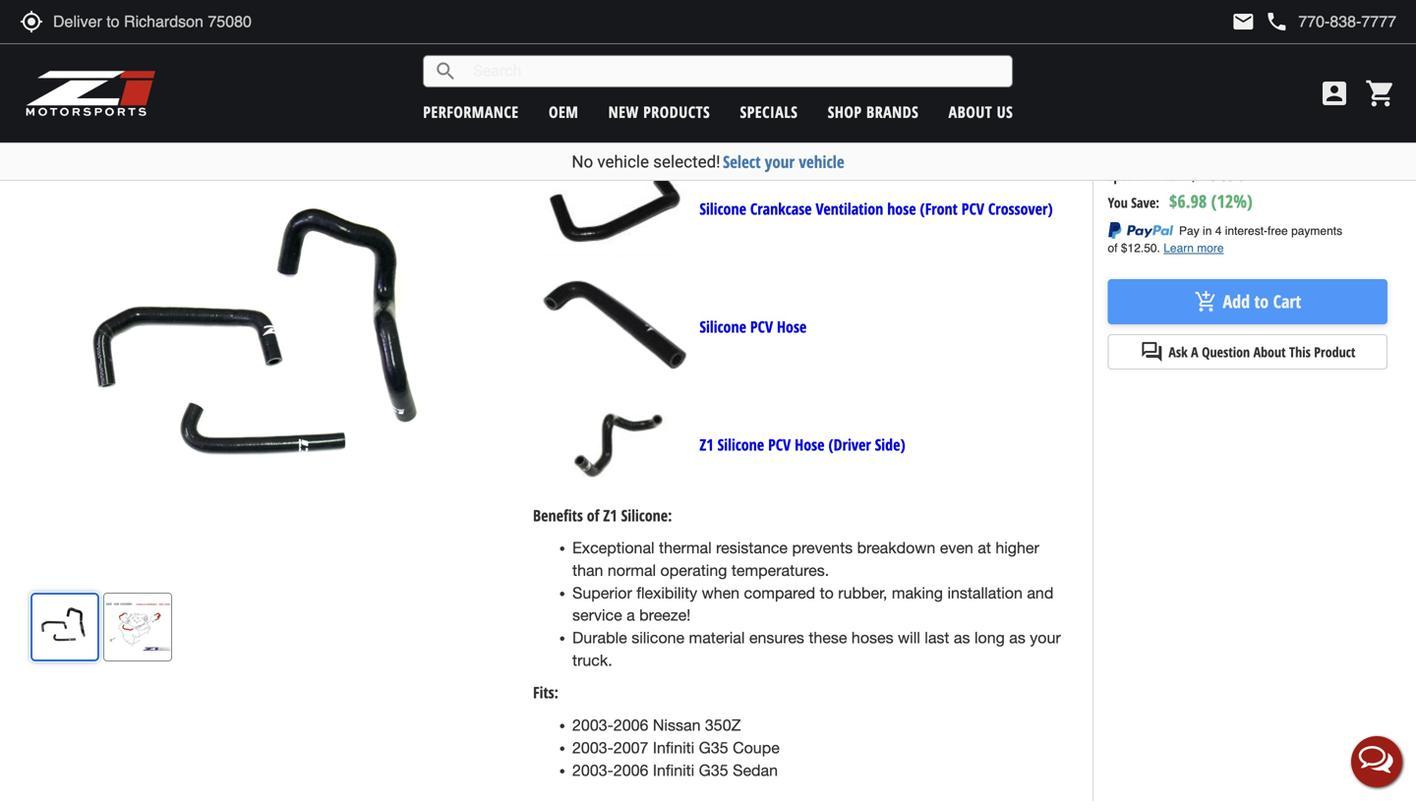Task type: locate. For each thing, give the bounding box(es) containing it.
hoses:
[[816, 118, 855, 139]]

ask
[[1169, 343, 1188, 361]]

1 vertical spatial to
[[820, 584, 834, 602]]

exceptional thermal resistance prevents breakdown even at higher than normal operating temperatures. superior flexibility when compared to rubber, making installation and service a breeze! durable silicone material ensures these hoses will last as long as your truck.
[[573, 539, 1061, 670]]

about left this
[[1254, 343, 1287, 361]]

350z up coupe at the bottom of page
[[705, 717, 741, 735]]

$56.97
[[1170, 130, 1216, 155]]

as right long
[[1010, 629, 1026, 647]]

0 horizontal spatial silicone
[[556, 31, 609, 50]]

g35 left sedan
[[699, 762, 729, 780]]

thermal
[[659, 539, 712, 558]]

price: inside list price: $56.97
[[1130, 134, 1160, 153]]

you
[[626, 62, 649, 83], [862, 62, 884, 83]]

your inside please note: if you are using a "z" tube on your g35 you should choose 350z from the model options below as the rear pcv hose is shaped differently for the z.
[[803, 62, 831, 83]]

1 vertical spatial hose
[[789, 85, 818, 106]]

g35 inside please note: if you are using a "z" tube on your g35 you should choose 350z from the model options below as the rear pcv hose is shaped differently for the z.
[[834, 62, 858, 83]]

vehicle inside no vehicle selected! select your vehicle
[[598, 152, 649, 172]]

no
[[572, 152, 593, 172]]

2003- up 2007
[[573, 717, 614, 735]]

your up is
[[803, 62, 831, 83]]

.
[[1030, 31, 1035, 50]]

2003-
[[573, 717, 614, 735], [573, 739, 614, 758], [573, 762, 614, 780]]

new products link
[[609, 101, 711, 123]]

, left red on the top of page
[[942, 31, 946, 50]]

silicone pcv hose image
[[536, 268, 693, 386]]

red
[[950, 29, 974, 51]]

ventilation
[[816, 198, 884, 219]]

as down using at the top of page
[[692, 85, 705, 106]]

0 horizontal spatial ,
[[942, 31, 946, 50]]

shop
[[828, 101, 863, 123]]

of inside the z1 silicone hose can be purchased in your choice of black , red , or blue .
[[886, 31, 900, 50]]

for
[[952, 85, 970, 106]]

, left or at the top right of the page
[[974, 31, 978, 50]]

1 vertical spatial price:
[[1149, 166, 1179, 185]]

0 vertical spatial 2006
[[614, 717, 649, 735]]

2 vertical spatial hose
[[888, 198, 917, 219]]

1 vertical spatial 2006
[[614, 762, 649, 780]]

2 horizontal spatial as
[[1010, 629, 1026, 647]]

your down following
[[765, 151, 795, 173]]

g35 up shaped
[[834, 62, 858, 83]]

your down and
[[1030, 629, 1061, 647]]

silicone pcv hose
[[700, 316, 807, 338]]

0 horizontal spatial to
[[820, 584, 834, 602]]

hose left can
[[614, 31, 648, 50]]

below
[[650, 85, 688, 106]]

ensures
[[750, 629, 805, 647]]

tube
[[749, 62, 779, 83]]

flexibility
[[637, 584, 698, 602]]

vehicle right no
[[598, 152, 649, 172]]

1 horizontal spatial a
[[713, 62, 720, 83]]

1 horizontal spatial you
[[862, 62, 884, 83]]

z1 inside the z1 silicone hose can be purchased in your choice of black , red , or blue .
[[533, 31, 552, 50]]

differently
[[884, 85, 948, 106]]

z.
[[998, 85, 1009, 106]]

question_answer ask a question about this product
[[1141, 340, 1356, 364]]

1 vertical spatial a
[[627, 607, 635, 625]]

your
[[800, 31, 830, 50], [803, 62, 831, 83], [765, 151, 795, 173], [1030, 629, 1061, 647]]

the
[[533, 85, 554, 106], [709, 85, 730, 106], [974, 85, 994, 106], [729, 118, 750, 139]]

0 vertical spatial infiniti
[[653, 739, 695, 758]]

0 vertical spatial 350z
[[980, 62, 1008, 83]]

3 2003- from the top
[[573, 762, 614, 780]]

$6.98
[[1170, 189, 1208, 214]]

mail
[[1232, 10, 1256, 33]]

1 horizontal spatial 350z
[[980, 62, 1008, 83]]

product
[[1315, 343, 1356, 361]]

0 horizontal spatial hose
[[614, 31, 648, 50]]

0 horizontal spatial you
[[626, 62, 649, 83]]

account_box
[[1319, 78, 1351, 109]]

infiniti
[[653, 739, 695, 758], [653, 762, 695, 780]]

g35 left coupe at the bottom of page
[[699, 739, 729, 758]]

benefits
[[533, 505, 583, 526]]

0 horizontal spatial vehicle
[[598, 152, 649, 172]]

(front
[[921, 198, 958, 219]]

last
[[925, 629, 950, 647]]

hose left (front
[[888, 198, 917, 219]]

rubber,
[[839, 584, 888, 602]]

z1
[[533, 31, 552, 50], [559, 118, 573, 139], [700, 434, 714, 456], [604, 505, 618, 526]]

silicone
[[556, 31, 609, 50], [632, 629, 685, 647]]

installation
[[948, 584, 1023, 602]]

following
[[754, 118, 812, 139]]

0 horizontal spatial of
[[587, 505, 600, 526]]

0 vertical spatial hose
[[777, 316, 807, 338]]

kit
[[654, 118, 671, 139]]

0 vertical spatial of
[[886, 31, 900, 50]]

a right the service
[[627, 607, 635, 625]]

price: right "list"
[[1130, 134, 1160, 153]]

price:
[[1130, 134, 1160, 153], [1149, 166, 1179, 185]]

0 vertical spatial to
[[1255, 290, 1269, 314]]

special price: $49.99 you save: $6.98 (12%)
[[1109, 156, 1253, 214]]

0 vertical spatial 2003-
[[573, 717, 614, 735]]

to right add on the right top
[[1255, 290, 1269, 314]]

2003- down truck.
[[573, 739, 614, 758]]

350z inside 2003-2006 nissan 350z 2003-2007 infiniti g35 coupe 2003-2006 infiniti g35 sedan
[[705, 717, 741, 735]]

your inside the z1 silicone hose can be purchased in your choice of black , red , or blue .
[[800, 31, 830, 50]]

2006 down 2007
[[614, 762, 649, 780]]

oem link
[[549, 101, 579, 123]]

are
[[652, 62, 672, 83]]

about us link
[[949, 101, 1014, 123]]

higher
[[996, 539, 1040, 558]]

1 horizontal spatial of
[[886, 31, 900, 50]]

1 horizontal spatial silicone
[[632, 629, 685, 647]]

1 vertical spatial of
[[587, 505, 600, 526]]

durable
[[573, 629, 628, 647]]

the left z.
[[974, 85, 994, 106]]

0 horizontal spatial a
[[627, 607, 635, 625]]

2003- down 2007
[[573, 762, 614, 780]]

1 , from the left
[[942, 31, 946, 50]]

a left "z"
[[713, 62, 720, 83]]

new products
[[609, 101, 711, 123]]

hose left is
[[789, 85, 818, 106]]

to left rubber, at the bottom
[[820, 584, 834, 602]]

than
[[573, 562, 604, 580]]

as inside please note: if you are using a "z" tube on your g35 you should choose 350z from the model options below as the rear pcv hose is shaped differently for the z.
[[692, 85, 705, 106]]

to
[[1255, 290, 1269, 314], [820, 584, 834, 602]]

0 horizontal spatial 350z
[[705, 717, 741, 735]]

1 vertical spatial silicone
[[632, 629, 685, 647]]

2006 up 2007
[[614, 717, 649, 735]]

silicone up note:
[[556, 31, 609, 50]]

about
[[949, 101, 993, 123], [1254, 343, 1287, 361]]

1 horizontal spatial to
[[1255, 290, 1269, 314]]

1 horizontal spatial ,
[[974, 31, 978, 50]]

0 vertical spatial a
[[713, 62, 720, 83]]

g35
[[834, 62, 858, 83], [699, 739, 729, 758], [699, 762, 729, 780]]

vehicle down hoses:
[[799, 151, 845, 173]]

add_shopping_cart add to cart
[[1195, 290, 1302, 314]]

about left us
[[949, 101, 993, 123]]

1 horizontal spatial hose
[[789, 85, 818, 106]]

0 vertical spatial silicone
[[556, 31, 609, 50]]

the down please
[[533, 85, 554, 106]]

when
[[702, 584, 740, 602]]

2003-2006 nissan 350z 2003-2007 infiniti g35 coupe 2003-2006 infiniti g35 sedan
[[573, 717, 780, 780]]

(12%)
[[1212, 189, 1253, 214]]

0 horizontal spatial about
[[949, 101, 993, 123]]

silicone crankcase ventilation hose (front pcv crossover)
[[700, 198, 1053, 219]]

of left black at top
[[886, 31, 900, 50]]

please
[[533, 62, 572, 83]]

2006
[[614, 717, 649, 735], [614, 762, 649, 780]]

us
[[997, 101, 1014, 123]]

quantity:
[[1109, 36, 1159, 55]]

price: inside the special price: $49.99 you save: $6.98 (12%)
[[1149, 166, 1179, 185]]

0 vertical spatial price:
[[1130, 134, 1160, 153]]

z1 silicone pcv hose (driver side)
[[700, 434, 906, 456]]

1 vertical spatial about
[[1254, 343, 1287, 361]]

1 2003- from the top
[[573, 717, 614, 735]]

as right last
[[954, 629, 971, 647]]

to inside exceptional thermal resistance prevents breakdown even at higher than normal operating temperatures. superior flexibility when compared to rubber, making installation and service a breeze! durable silicone material ensures these hoses will last as long as your truck.
[[820, 584, 834, 602]]

0 vertical spatial g35
[[834, 62, 858, 83]]

oem
[[549, 101, 579, 123]]

specials link
[[740, 101, 798, 123]]

model
[[558, 85, 596, 106]]

at
[[978, 539, 992, 558]]

your inside exceptional thermal resistance prevents breakdown even at higher than normal operating temperatures. superior flexibility when compared to rubber, making installation and service a breeze! durable silicone material ensures these hoses will last as long as your truck.
[[1030, 629, 1061, 647]]

breeze!
[[640, 607, 691, 625]]

2 vertical spatial 2003-
[[573, 762, 614, 780]]

0 vertical spatial hose
[[614, 31, 648, 50]]

your right in
[[800, 31, 830, 50]]

cart
[[1274, 290, 1302, 314]]

making
[[892, 584, 944, 602]]

z1 up please
[[533, 31, 552, 50]]

1 vertical spatial infiniti
[[653, 762, 695, 780]]

phone link
[[1266, 10, 1397, 33]]

you up shaped
[[862, 62, 884, 83]]

benefits of z1 silicone:
[[533, 505, 672, 526]]

shop brands link
[[828, 101, 919, 123]]

shop brands
[[828, 101, 919, 123]]

1 horizontal spatial vehicle
[[799, 151, 845, 173]]

1 horizontal spatial about
[[1254, 343, 1287, 361]]

z1 motorsports logo image
[[25, 69, 157, 118]]

vehicle
[[799, 151, 845, 173], [598, 152, 649, 172]]

you right if
[[626, 62, 649, 83]]

350z up z.
[[980, 62, 1008, 83]]

2 , from the left
[[974, 31, 978, 50]]

silicone down breeze!
[[632, 629, 685, 647]]

from
[[1012, 62, 1042, 83]]

of right benefits
[[587, 505, 600, 526]]

pcv inside please note: if you are using a "z" tube on your g35 you should choose 350z from the model options below as the rear pcv hose is shaped differently for the z.
[[763, 85, 785, 106]]

silicone crankcase ventilation hose (front pcv crossover) image
[[536, 150, 693, 268]]

0 horizontal spatial as
[[692, 85, 705, 106]]

1 vertical spatial 350z
[[705, 717, 741, 735]]

1 vertical spatial 2003-
[[573, 739, 614, 758]]

you
[[1109, 193, 1128, 212]]

phone
[[1266, 10, 1289, 33]]

price: up save:
[[1149, 166, 1179, 185]]



Task type: describe. For each thing, give the bounding box(es) containing it.
please note: if you are using a "z" tube on your g35 you should choose 350z from the model options below as the rear pcv hose is shaped differently for the z.
[[533, 62, 1042, 106]]

list
[[1109, 134, 1127, 153]]

silicone crankcase ventilation hose (front pcv crossover) link
[[700, 198, 1053, 219]]

search
[[434, 60, 458, 83]]

hoses
[[852, 629, 894, 647]]

be
[[682, 31, 700, 50]]

if
[[612, 62, 622, 83]]

1 vertical spatial g35
[[699, 739, 729, 758]]

the
[[533, 118, 555, 139]]

my_location
[[20, 10, 43, 33]]

and
[[1028, 584, 1054, 602]]

performance link
[[423, 101, 519, 123]]

specials
[[740, 101, 798, 123]]

z1 right the
[[559, 118, 573, 139]]

2 you from the left
[[862, 62, 884, 83]]

shaped
[[836, 85, 880, 106]]

side)
[[875, 434, 906, 456]]

list price: $56.97
[[1109, 130, 1216, 155]]

can
[[652, 31, 678, 50]]

note:
[[576, 62, 609, 83]]

in
[[783, 31, 795, 50]]

the left rear at right
[[709, 85, 730, 106]]

save:
[[1132, 193, 1160, 212]]

includes
[[675, 118, 726, 139]]

2 horizontal spatial hose
[[888, 198, 917, 219]]

350z inside please note: if you are using a "z" tube on your g35 you should choose 350z from the model options below as the rear pcv hose is shaped differently for the z.
[[980, 62, 1008, 83]]

the up select
[[729, 118, 750, 139]]

these
[[809, 629, 848, 647]]

rear
[[733, 85, 759, 106]]

silicone pcv hose link
[[700, 316, 807, 338]]

2 vertical spatial g35
[[699, 762, 729, 780]]

1 you from the left
[[626, 62, 649, 83]]

special
[[1109, 166, 1146, 185]]

1 infiniti from the top
[[653, 739, 695, 758]]

brands
[[867, 101, 919, 123]]

on
[[783, 62, 799, 83]]

exceptional
[[573, 539, 655, 558]]

select
[[723, 151, 761, 173]]

add
[[1224, 290, 1251, 314]]

hose inside please note: if you are using a "z" tube on your g35 you should choose 350z from the model options below as the rear pcv hose is shaped differently for the z.
[[789, 85, 818, 106]]

coupe
[[733, 739, 780, 758]]

z1 silicone pcv hose (driver side) link
[[700, 434, 906, 456]]

0 vertical spatial about
[[949, 101, 993, 123]]

mail link
[[1232, 10, 1256, 33]]

account_box link
[[1315, 78, 1356, 109]]

fits:
[[533, 683, 559, 704]]

resistance
[[716, 539, 788, 558]]

choose
[[933, 62, 976, 83]]

normal
[[608, 562, 656, 580]]

(driver
[[829, 434, 872, 456]]

prevents
[[793, 539, 853, 558]]

options
[[600, 85, 646, 106]]

select your vehicle link
[[723, 151, 845, 173]]

z1 up 'exceptional'
[[604, 505, 618, 526]]

long
[[975, 629, 1005, 647]]

z1 right z1 silicone pcv hose (driver side)
[[700, 434, 714, 456]]

about inside question_answer ask a question about this product
[[1254, 343, 1287, 361]]

nissan
[[653, 717, 701, 735]]

temperatures.
[[732, 562, 830, 580]]

this
[[1290, 343, 1311, 361]]

shopping_cart
[[1366, 78, 1397, 109]]

2 2006 from the top
[[614, 762, 649, 780]]

mail phone
[[1232, 10, 1289, 33]]

even
[[940, 539, 974, 558]]

should
[[888, 62, 929, 83]]

operating
[[661, 562, 728, 580]]

1 2006 from the top
[[614, 717, 649, 735]]

breakdown
[[858, 539, 936, 558]]

Search search field
[[458, 56, 1013, 87]]

service
[[573, 607, 623, 625]]

a inside please note: if you are using a "z" tube on your g35 you should choose 350z from the model options below as the rear pcv hose is shaped differently for the z.
[[713, 62, 720, 83]]

a
[[1192, 343, 1199, 361]]

crossover)
[[989, 198, 1053, 219]]

truck.
[[573, 652, 613, 670]]

price: for $49.99
[[1149, 166, 1179, 185]]

sedan
[[733, 762, 778, 780]]

question_answer
[[1141, 340, 1164, 364]]

price: for $56.97
[[1130, 134, 1160, 153]]

silicone inside the z1 silicone hose can be purchased in your choice of black , red , or blue .
[[556, 31, 609, 50]]

a inside exceptional thermal resistance prevents breakdown even at higher than normal operating temperatures. superior flexibility when compared to rubber, making installation and service a breeze! durable silicone material ensures these hoses will last as long as your truck.
[[627, 607, 635, 625]]

crankcase
[[751, 198, 812, 219]]

superior
[[573, 584, 632, 602]]

2007
[[614, 739, 649, 758]]

z1 silicone hose can be purchased in your choice of black , red , or blue .
[[533, 29, 1035, 51]]

silicone inside exceptional thermal resistance prevents breakdown even at higher than normal operating temperatures. superior flexibility when compared to rubber, making installation and service a breeze! durable silicone material ensures these hoses will last as long as your truck.
[[632, 629, 685, 647]]

hose inside the z1 silicone hose can be purchased in your choice of black , red , or blue .
[[614, 31, 648, 50]]

black
[[904, 29, 942, 51]]

will
[[898, 629, 921, 647]]

1 horizontal spatial as
[[954, 629, 971, 647]]

compared
[[744, 584, 816, 602]]

no vehicle selected! select your vehicle
[[572, 151, 845, 173]]

z1 silicone pcv hose (driver side) image
[[536, 386, 693, 505]]

"z"
[[724, 62, 746, 83]]

1 vertical spatial hose
[[795, 434, 825, 456]]

2 infiniti from the top
[[653, 762, 695, 780]]

using
[[676, 62, 709, 83]]

2 2003- from the top
[[573, 739, 614, 758]]

choice
[[835, 31, 882, 50]]

$49.99
[[1189, 156, 1250, 188]]



Task type: vqa. For each thing, say whether or not it's contained in the screenshot.
Compared
yes



